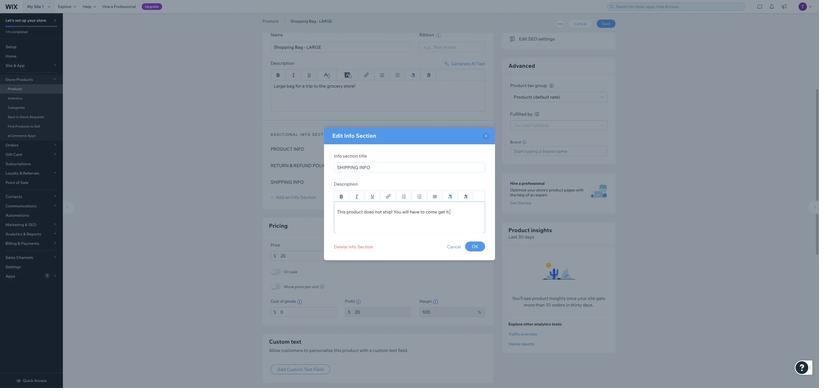 Task type: locate. For each thing, give the bounding box(es) containing it.
in
[[16, 115, 19, 119], [566, 303, 570, 308]]

$ for on sale
[[274, 253, 276, 259]]

0 vertical spatial custom
[[269, 339, 290, 345]]

does
[[364, 209, 374, 215]]

create coupon
[[519, 14, 549, 19]]

$ down profit
[[348, 310, 351, 315]]

info left the section
[[334, 153, 342, 159]]

2 vertical spatial section
[[357, 244, 373, 250]]

1 horizontal spatial cancel
[[574, 21, 587, 26]]

pricing
[[269, 222, 288, 229]]

hire inside form
[[510, 181, 518, 186]]

of right help
[[526, 193, 529, 198]]

product
[[546, 25, 563, 31], [549, 188, 563, 193], [347, 209, 363, 215], [532, 296, 549, 302], [342, 348, 359, 353]]

text for ai
[[477, 61, 485, 66]]

1 horizontal spatial an
[[530, 193, 535, 198]]

you inside false text field
[[394, 209, 401, 215]]

site
[[588, 296, 595, 302]]

info inside "button"
[[348, 244, 356, 250]]

in inside you'll see product insights once your site gets more than 10 orders in thirty days.
[[566, 303, 570, 308]]

text for custom
[[304, 367, 313, 373]]

0 horizontal spatial products link
[[0, 84, 63, 94]]

section inside "button"
[[357, 244, 373, 250]]

edit for edit seo settings
[[519, 36, 527, 42]]

cancel left save
[[574, 21, 587, 26]]

0 horizontal spatial edit
[[332, 132, 343, 139]]

description
[[271, 60, 294, 66], [334, 182, 358, 187]]

info right basic
[[286, 18, 297, 22]]

back in stock requests link
[[0, 113, 63, 122]]

cancel for right cancel button
[[574, 21, 587, 26]]

0 vertical spatial explore
[[58, 4, 71, 9]]

0 horizontal spatial description
[[271, 60, 294, 66]]

product for tax
[[510, 83, 527, 88]]

1 vertical spatial cancel
[[447, 244, 461, 250]]

this down 'coupon'
[[538, 25, 545, 31]]

1 horizontal spatial with
[[576, 188, 584, 193]]

cancel left the ok at the bottom right
[[447, 244, 461, 250]]

1 horizontal spatial in
[[566, 303, 570, 308]]

refund
[[294, 163, 312, 168]]

explore right 1
[[58, 4, 71, 9]]

0 horizontal spatial cancel button
[[447, 242, 461, 252]]

product up the 30
[[509, 227, 530, 234]]

1 vertical spatial hire
[[510, 181, 518, 186]]

a left the "professional"
[[111, 4, 113, 9]]

your inside sidebar element
[[27, 18, 36, 23]]

with left custom
[[360, 348, 369, 353]]

$ down price
[[274, 253, 276, 259]]

text left the "field" at the left of the page
[[304, 367, 313, 373]]

(default
[[533, 94, 549, 100]]

info tooltip image
[[535, 112, 539, 117], [297, 300, 302, 305]]

hire up optimize
[[510, 181, 518, 186]]

products link down store products
[[0, 84, 63, 94]]

edit
[[519, 36, 527, 42], [332, 132, 343, 139]]

0 horizontal spatial your
[[27, 18, 36, 23]]

an left expert.
[[530, 193, 535, 198]]

0 vertical spatial info
[[286, 18, 297, 22]]

gets
[[596, 296, 605, 302]]

info for shipping info
[[293, 179, 304, 185]]

info tooltip image right margin
[[433, 300, 438, 305]]

2 horizontal spatial of
[[526, 193, 529, 198]]

description up the large
[[271, 60, 294, 66]]

in right "back"
[[16, 115, 19, 119]]

0 horizontal spatial info tooltip image
[[356, 300, 361, 305]]

product inside optimize your store's product pages with the help of an expert.
[[549, 188, 563, 193]]

get started
[[510, 201, 531, 206]]

0 vertical spatial text
[[477, 61, 485, 66]]

0 horizontal spatial cancel
[[447, 244, 461, 250]]

2 horizontal spatial your
[[578, 296, 587, 302]]

info section title
[[334, 153, 367, 159]]

insights up days on the right of the page
[[531, 227, 552, 234]]

info tooltip image right the goods
[[297, 300, 302, 305]]

0 vertical spatial the
[[319, 83, 326, 89]]

0 vertical spatial with
[[576, 188, 584, 193]]

my
[[27, 4, 33, 9]]

add
[[276, 195, 284, 200], [277, 367, 286, 373]]

store
[[6, 77, 15, 82]]

store products button
[[0, 75, 63, 84]]

info tooltip image for cost of goods
[[297, 300, 302, 305]]

custom
[[269, 339, 290, 345], [287, 367, 303, 373]]

info for basic
[[286, 18, 297, 22]]

to inside text field
[[314, 83, 318, 89]]

1 horizontal spatial text
[[477, 61, 485, 66]]

0 vertical spatial you
[[514, 123, 521, 128]]

info down additional info sections
[[294, 146, 304, 152]]

1 horizontal spatial explore
[[509, 322, 523, 327]]

your down the professional
[[528, 188, 536, 193]]

orders
[[552, 303, 565, 308]]

1 horizontal spatial you
[[514, 123, 521, 128]]

the inside text field
[[319, 83, 326, 89]]

cost
[[271, 299, 279, 304]]

a right for
[[302, 83, 305, 89]]

0 vertical spatial of
[[16, 180, 20, 185]]

1 vertical spatial info tooltip image
[[297, 300, 302, 305]]

explore up traffic at the right
[[509, 322, 523, 327]]

add inside button
[[277, 367, 286, 373]]

edit up the section
[[332, 132, 343, 139]]

with right pages
[[576, 188, 584, 193]]

e.g., Tech Specs text field
[[334, 163, 485, 173]]

1 vertical spatial you
[[394, 209, 401, 215]]

create coupon button
[[510, 13, 549, 21]]

seo
[[528, 36, 538, 42]]

of right cost
[[280, 299, 284, 304]]

sale
[[20, 180, 28, 185]]

hire for hire a professional
[[510, 181, 518, 186]]

back
[[8, 115, 15, 119]]

an down shipping info
[[285, 195, 290, 200]]

custom down customers
[[287, 367, 303, 373]]

1 horizontal spatial this
[[538, 25, 545, 31]]

1 horizontal spatial info
[[300, 132, 311, 137]]

fulfilled by
[[510, 111, 533, 117]]

custom
[[373, 348, 388, 353]]

an
[[530, 193, 535, 198], [285, 195, 290, 200]]

2 vertical spatial your
[[578, 296, 587, 302]]

1 vertical spatial text
[[304, 367, 313, 373]]

0 vertical spatial product
[[510, 83, 527, 88]]

0 vertical spatial hire
[[103, 4, 110, 9]]

a
[[111, 4, 113, 9], [302, 83, 305, 89], [519, 181, 521, 186], [370, 348, 372, 353]]

you inside form
[[514, 123, 521, 128]]

sidebar element
[[0, 13, 63, 389]]

1 vertical spatial products link
[[0, 84, 63, 94]]

with inside custom text allow customers to personalize this product with a custom text field.
[[360, 348, 369, 353]]

1 horizontal spatial of
[[280, 299, 284, 304]]

basic info
[[271, 18, 297, 22]]

custom inside custom text allow customers to personalize this product with a custom text field.
[[269, 339, 290, 345]]

product inside product insights last 30 days
[[509, 227, 530, 234]]

up
[[22, 18, 26, 23]]

thirty
[[571, 303, 582, 308]]

0 horizontal spatial this
[[334, 348, 341, 353]]

of inside sidebar element
[[16, 180, 20, 185]]

product info
[[271, 146, 304, 152]]

1 vertical spatial info
[[300, 132, 311, 137]]

1 vertical spatial description
[[334, 182, 358, 187]]

info up the 'add an info section'
[[293, 179, 304, 185]]

of left sale
[[16, 180, 20, 185]]

you left the (self
[[514, 123, 521, 128]]

section up bag
[[356, 132, 376, 139]]

ribbon
[[419, 32, 435, 38]]

back in stock requests
[[8, 115, 44, 119]]

1 vertical spatial this
[[334, 348, 341, 353]]

1 vertical spatial with
[[360, 348, 369, 353]]

your up thirty
[[578, 296, 587, 302]]

products right store
[[16, 77, 33, 82]]

to right the trip
[[314, 83, 318, 89]]

last
[[509, 235, 517, 240]]

info tooltip image right by
[[535, 112, 539, 117]]

0 horizontal spatial text
[[304, 367, 313, 373]]

upgrade
[[145, 4, 159, 9]]

0 horizontal spatial info tooltip image
[[297, 300, 302, 305]]

have
[[410, 209, 420, 215]]

to right have
[[421, 209, 425, 215]]

group
[[535, 83, 547, 88]]

the left grocery
[[319, 83, 326, 89]]

text left "field."
[[389, 348, 397, 353]]

show price per unit
[[284, 285, 319, 289]]

inventory
[[8, 96, 23, 100]]

1 horizontal spatial the
[[510, 193, 516, 198]]

2 vertical spatial of
[[280, 299, 284, 304]]

0 vertical spatial cancel button
[[569, 20, 592, 28]]

products link
[[260, 18, 282, 24], [0, 84, 63, 94]]

this
[[337, 209, 346, 215]]

0 vertical spatial products link
[[260, 18, 282, 24]]

1 vertical spatial insights
[[550, 296, 566, 302]]

info tooltip image right profit
[[356, 300, 361, 305]]

of
[[16, 180, 20, 185], [526, 193, 529, 198], [280, 299, 284, 304]]

cancel inside button
[[574, 21, 587, 26]]

the left help
[[510, 193, 516, 198]]

grocery
[[327, 83, 343, 89]]

1 vertical spatial of
[[526, 193, 529, 198]]

0 horizontal spatial you
[[394, 209, 401, 215]]

product inside false text field
[[347, 209, 363, 215]]

1 horizontal spatial edit
[[519, 36, 527, 42]]

0 horizontal spatial explore
[[58, 4, 71, 9]]

0 horizontal spatial of
[[16, 180, 20, 185]]

the inside optimize your store's product pages with the help of an expert.
[[510, 193, 516, 198]]

0 vertical spatial edit
[[519, 36, 527, 42]]

hire a professional
[[510, 181, 545, 186]]

you left will
[[394, 209, 401, 215]]

add custom text field
[[277, 367, 324, 373]]

text inside add custom text field button
[[304, 367, 313, 373]]

1 vertical spatial edit
[[332, 132, 343, 139]]

None text field
[[281, 251, 337, 261], [281, 307, 337, 317], [355, 307, 411, 317], [419, 307, 475, 317], [281, 251, 337, 261], [281, 307, 337, 317], [355, 307, 411, 317], [419, 307, 475, 317]]

your right the up
[[27, 18, 36, 23]]

0 horizontal spatial info
[[286, 18, 297, 22]]

shipping
[[271, 179, 292, 185]]

section
[[356, 132, 376, 139], [300, 195, 316, 200], [357, 244, 373, 250]]

the
[[319, 83, 326, 89], [510, 193, 516, 198]]

0 vertical spatial section
[[356, 132, 376, 139]]

edit inside button
[[519, 36, 527, 42]]

bag
[[364, 146, 373, 152]]

0 horizontal spatial text
[[291, 339, 301, 345]]

a inside custom text allow customers to personalize this product with a custom text field.
[[370, 348, 372, 353]]

cancel button left the ok at the bottom right
[[447, 242, 461, 252]]

on
[[284, 270, 289, 275]]

0 horizontal spatial the
[[319, 83, 326, 89]]

0 vertical spatial cancel
[[574, 21, 587, 26]]

days.
[[583, 303, 594, 308]]

product left tax
[[510, 83, 527, 88]]

1 vertical spatial info
[[293, 179, 304, 185]]

cancel button left save
[[569, 20, 592, 28]]

info right the "delete"
[[348, 244, 356, 250]]

0 vertical spatial info
[[294, 146, 304, 152]]

let's set up your store
[[6, 18, 46, 23]]

overview
[[521, 332, 537, 337]]

return & refund policy
[[271, 163, 329, 168]]

section right the "delete"
[[357, 244, 373, 250]]

cancel button
[[569, 20, 592, 28], [447, 242, 461, 252]]

1 vertical spatial explore
[[509, 322, 523, 327]]

get started link
[[510, 201, 531, 206]]

a left custom
[[370, 348, 372, 353]]

generate
[[451, 61, 471, 66]]

goods
[[285, 299, 296, 304]]

1 horizontal spatial your
[[528, 188, 536, 193]]

products (default rate)
[[514, 94, 560, 100]]

in down the once
[[566, 303, 570, 308]]

1 vertical spatial the
[[510, 193, 516, 198]]

this product does not ship! you will have to come get it.
[[337, 209, 450, 215]]

1 horizontal spatial text
[[389, 348, 397, 353]]

custom up allow
[[269, 339, 290, 345]]

text right ai
[[477, 61, 485, 66]]

1 vertical spatial your
[[528, 188, 536, 193]]

get
[[510, 201, 517, 206]]

0 vertical spatial your
[[27, 18, 36, 23]]

to right customers
[[304, 348, 308, 353]]

my site 1
[[27, 4, 44, 9]]

of inside optimize your store's product pages with the help of an expert.
[[526, 193, 529, 198]]

0 horizontal spatial an
[[285, 195, 290, 200]]

traffic
[[509, 332, 520, 337]]

promote this product
[[519, 25, 563, 31]]

add for add custom text field
[[277, 367, 286, 373]]

info tooltip image
[[550, 84, 554, 88], [356, 300, 361, 305], [433, 300, 438, 305]]

description down no
[[334, 182, 358, 187]]

info
[[294, 146, 304, 152], [293, 179, 304, 185]]

products link up name
[[260, 18, 282, 24]]

point of sale
[[6, 180, 28, 185]]

1 vertical spatial custom
[[287, 367, 303, 373]]

edit seo settings
[[519, 36, 555, 42]]

0 vertical spatial this
[[538, 25, 545, 31]]

0 horizontal spatial with
[[360, 348, 369, 353]]

edit left "seo"
[[519, 36, 527, 42]]

explore
[[58, 4, 71, 9], [509, 322, 523, 327]]

to left sell
[[30, 124, 33, 129]]

info left sections
[[300, 132, 311, 137]]

add down allow
[[277, 367, 286, 373]]

explore inside form
[[509, 322, 523, 327]]

this inside button
[[538, 25, 545, 31]]

add down shipping
[[276, 195, 284, 200]]

0 vertical spatial description
[[271, 60, 294, 66]]

sell
[[34, 124, 40, 129]]

a up optimize
[[519, 181, 521, 186]]

1 vertical spatial in
[[566, 303, 570, 308]]

more
[[524, 303, 535, 308]]

setup link
[[0, 42, 63, 52]]

0 vertical spatial insights
[[531, 227, 552, 234]]

explore for explore
[[58, 4, 71, 9]]

delete
[[334, 244, 347, 250]]

info down shipping info
[[291, 195, 299, 200]]

text inside generate ai text button
[[477, 61, 485, 66]]

section down shipping info
[[300, 195, 316, 200]]

product inside custom text allow customers to personalize this product with a custom text field.
[[342, 348, 359, 353]]

1 vertical spatial add
[[277, 367, 286, 373]]

insights up orders
[[550, 296, 566, 302]]

Select box search field
[[424, 42, 481, 52]]

you
[[514, 123, 521, 128], [394, 209, 401, 215]]

1 vertical spatial product
[[509, 227, 530, 234]]

to inside false text field
[[421, 209, 425, 215]]

this right the personalize
[[334, 348, 341, 353]]

save button
[[597, 20, 616, 28]]

home link
[[0, 52, 63, 61]]

0 vertical spatial info tooltip image
[[535, 112, 539, 117]]

0 horizontal spatial in
[[16, 115, 19, 119]]

apps
[[28, 134, 36, 138]]

product tax group
[[510, 83, 548, 88]]

hire right help button
[[103, 4, 110, 9]]

to inside custom text allow customers to personalize this product with a custom text field.
[[304, 348, 308, 353]]

1 horizontal spatial info tooltip image
[[535, 112, 539, 117]]

0 horizontal spatial hire
[[103, 4, 110, 9]]

info tooltip image right 'group'
[[550, 84, 554, 88]]

0 vertical spatial add
[[276, 195, 284, 200]]

0 vertical spatial in
[[16, 115, 19, 119]]

form
[[60, 0, 819, 389]]

Add a product name text field
[[271, 42, 411, 52]]

1 horizontal spatial hire
[[510, 181, 518, 186]]

1 horizontal spatial info tooltip image
[[433, 300, 438, 305]]

1 horizontal spatial description
[[334, 182, 358, 187]]

text up customers
[[291, 339, 301, 345]]

explore other analytics tools:
[[509, 322, 562, 327]]



Task type: describe. For each thing, give the bounding box(es) containing it.
bag
[[287, 83, 295, 89]]

1 vertical spatial cancel button
[[447, 242, 461, 252]]

large
[[319, 19, 332, 24]]

info for product info
[[294, 146, 304, 152]]

info up 12"
[[344, 132, 355, 139]]

the for help
[[510, 193, 516, 198]]

this inside custom text allow customers to personalize this product with a custom text field.
[[334, 348, 341, 353]]

to inside sidebar element
[[30, 124, 33, 129]]

cost of goods
[[271, 299, 296, 304]]

&
[[290, 163, 293, 168]]

subscriptions
[[6, 162, 31, 167]]

ecommerce apps
[[8, 134, 36, 138]]

natural
[[389, 146, 404, 152]]

return
[[271, 163, 289, 168]]

1 vertical spatial section
[[300, 195, 316, 200]]

of for sale
[[16, 180, 20, 185]]

expert.
[[536, 193, 548, 198]]

insights inside you'll see product insights once your site gets more than 10 orders in thirty days.
[[550, 296, 566, 302]]

shopping
[[290, 19, 308, 24]]

1 vertical spatial text
[[389, 348, 397, 353]]

customers
[[281, 348, 303, 353]]

coupon
[[534, 14, 549, 19]]

of for goods
[[280, 299, 284, 304]]

in inside sidebar element
[[16, 115, 19, 119]]

point of sale link
[[0, 178, 63, 188]]

false text field
[[334, 202, 485, 234]]

seo settings image
[[510, 37, 516, 42]]

additional info sections
[[271, 132, 335, 137]]

title
[[359, 153, 367, 159]]

professional
[[114, 4, 136, 9]]

bag
[[309, 19, 316, 24]]

section for edit info section
[[356, 132, 376, 139]]

get
[[438, 209, 445, 215]]

find products to sell link
[[0, 122, 63, 131]]

add for add an info section
[[276, 195, 284, 200]]

Search for tools, apps, help & more... field
[[614, 3, 743, 10]]

ecommerce apps link
[[0, 131, 63, 141]]

generate ai text button
[[443, 60, 485, 67]]

your inside you'll see product insights once your site gets more than 10 orders in thirty days.
[[578, 296, 587, 302]]

automations link
[[0, 211, 63, 220]]

store
[[37, 18, 46, 23]]

insights inside product insights last 30 days
[[531, 227, 552, 234]]

hire a professional link
[[99, 0, 139, 13]]

store's
[[536, 188, 548, 193]]

delete info section
[[334, 244, 373, 250]]

settings
[[539, 36, 555, 42]]

info tooltip image for fulfilled by
[[535, 112, 539, 117]]

no
[[348, 163, 355, 168]]

the for grocery
[[319, 83, 326, 89]]

home
[[6, 54, 16, 59]]

product inside you'll see product insights once your site gets more than 10 orders in thirty days.
[[532, 296, 549, 302]]

x
[[355, 146, 357, 152]]

$ for %
[[348, 310, 351, 315]]

promote coupon image
[[510, 14, 516, 19]]

explore for explore other analytics tools:
[[509, 322, 523, 327]]

1
[[42, 4, 44, 9]]

upgrade button
[[142, 3, 162, 10]]

product inside promote this product button
[[546, 25, 563, 31]]

products up inventory
[[8, 87, 22, 91]]

2 horizontal spatial info tooltip image
[[550, 84, 554, 88]]

products up name
[[262, 19, 279, 24]]

form containing advanced
[[60, 0, 819, 389]]

0 vertical spatial text
[[291, 339, 301, 345]]

with inside optimize your store's product pages with the help of an expert.
[[576, 188, 584, 193]]

help button
[[79, 0, 99, 13]]

info tooltip image for profit
[[356, 300, 361, 305]]

quick access
[[23, 379, 47, 384]]

quick
[[23, 379, 33, 384]]

1 horizontal spatial products link
[[260, 18, 282, 24]]

generate ai text
[[451, 61, 485, 66]]

$ down cost
[[273, 310, 276, 315]]

stores reports
[[509, 342, 535, 347]]

price
[[295, 285, 304, 289]]

allow
[[269, 348, 280, 353]]

add an info section link
[[271, 195, 316, 200]]

automations
[[6, 213, 29, 218]]

1 horizontal spatial cancel button
[[569, 20, 592, 28]]

large
[[274, 83, 286, 89]]

ship!
[[383, 209, 393, 215]]

30
[[518, 235, 524, 240]]

12" x 8" bag  cotton  natural flavors
[[348, 146, 419, 152]]

basic
[[271, 18, 284, 22]]

custom text allow customers to personalize this product with a custom text field.
[[269, 339, 408, 353]]

pages
[[564, 188, 575, 193]]

hire for hire a professional
[[103, 4, 110, 9]]

info for additional
[[300, 132, 311, 137]]

shopping bag - large
[[290, 19, 332, 24]]

edit for edit info section
[[332, 132, 343, 139]]

products down product tax group at right
[[514, 94, 532, 100]]

see
[[524, 296, 531, 302]]

name
[[271, 32, 283, 38]]

save
[[602, 21, 611, 26]]

margin
[[419, 299, 432, 304]]

optimize your store's product pages with the help of an expert.
[[510, 188, 584, 198]]

settings
[[6, 265, 21, 270]]

edit seo settings button
[[510, 35, 555, 43]]

days
[[525, 235, 534, 240]]

help
[[517, 193, 525, 198]]

products inside popup button
[[16, 77, 33, 82]]

per
[[305, 285, 311, 289]]

section for delete info section
[[357, 244, 373, 250]]

will
[[402, 209, 409, 215]]

shipping info
[[271, 179, 304, 185]]

not
[[375, 209, 382, 215]]

than
[[536, 303, 545, 308]]

point
[[6, 180, 15, 185]]

advanced
[[509, 62, 535, 69]]

your inside optimize your store's product pages with the help of an expert.
[[528, 188, 536, 193]]

trip
[[306, 83, 313, 89]]

inventory link
[[0, 94, 63, 103]]

tax
[[528, 83, 534, 88]]

traffic overview
[[509, 332, 537, 337]]

custom inside add custom text field button
[[287, 367, 303, 373]]

find
[[8, 124, 15, 129]]

unit
[[312, 285, 319, 289]]

a inside text field
[[302, 83, 305, 89]]

setup
[[6, 44, 16, 49]]

false text field
[[271, 80, 485, 112]]

cotton
[[374, 146, 388, 152]]

section
[[343, 153, 358, 159]]

Start typing a brand name field
[[512, 147, 605, 156]]

brand
[[510, 140, 521, 145]]

cancel for cancel button to the bottom
[[447, 244, 461, 250]]

products up the ecommerce apps
[[15, 124, 29, 129]]

product for insights
[[509, 227, 530, 234]]

stores
[[509, 342, 520, 347]]

ai
[[471, 61, 476, 66]]

profit
[[345, 299, 355, 304]]

an inside optimize your store's product pages with the help of an expert.
[[530, 193, 535, 198]]

promote this product button
[[510, 24, 563, 32]]

for
[[296, 83, 301, 89]]

create
[[519, 14, 533, 19]]

large bag for a trip to the grocery store!
[[274, 83, 355, 89]]

info tooltip image for margin
[[433, 300, 438, 305]]



Task type: vqa. For each thing, say whether or not it's contained in the screenshot.
"Communications" popup button
no



